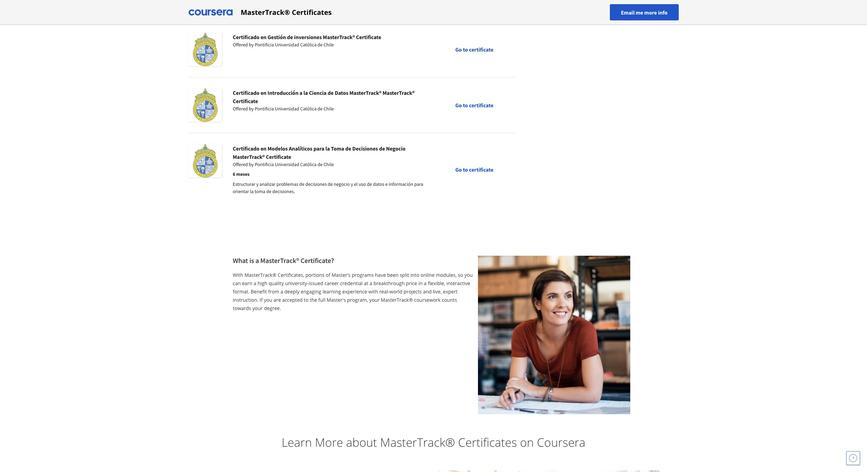 Task type: describe. For each thing, give the bounding box(es) containing it.
orientar
[[233, 188, 249, 195]]

full
[[319, 297, 326, 303]]

format.
[[233, 289, 250, 295]]

pontificia universidad católica de chile image for certificado en modelos analíticos para la toma de decisiones de negocio mastertrack® certificate
[[189, 144, 222, 178]]

certificado for certificado en introducción a la ciencia de datos mastertrack® mastertrack® certificate
[[233, 89, 260, 96]]

a right in
[[424, 280, 427, 287]]

católica inside certificado en gestión de inversiones mastertrack® certificate offered by pontificia universidad católica de chile
[[300, 42, 317, 48]]

en for introducción
[[261, 89, 267, 96]]

career
[[325, 280, 339, 287]]

into
[[411, 272, 420, 278]]

datos
[[335, 89, 349, 96]]

go to certificate for certificado en modelos analíticos para la toma de decisiones de negocio mastertrack® certificate
[[456, 166, 494, 173]]

offered inside certificado en introducción a la ciencia de datos mastertrack® mastertrack® certificate offered by pontificia universidad católica de chile
[[233, 106, 248, 112]]

decisiones
[[306, 181, 327, 187]]

para inside estructurar y analizar problemas de decisiones de negocio y el uso de datos e información para orientar la toma de decisiones.
[[414, 181, 424, 187]]

ciencia
[[309, 89, 327, 96]]

engaging
[[301, 289, 322, 295]]

learn
[[282, 435, 312, 451]]

flexible,
[[428, 280, 446, 287]]

chile inside certificado en introducción a la ciencia de datos mastertrack® mastertrack® certificate offered by pontificia universidad católica de chile
[[324, 106, 334, 112]]

toma
[[255, 188, 265, 195]]

by inside certificado en introducción a la ciencia de datos mastertrack® mastertrack® certificate offered by pontificia universidad católica de chile
[[249, 106, 254, 112]]

more
[[645, 9, 657, 16]]

católica inside certificado en modelos analíticos para la toma de decisiones de negocio mastertrack® certificate offered by pontificia universidad católica de chile 6 meses
[[300, 161, 317, 168]]

by inside certificado en modelos analíticos para la toma de decisiones de negocio mastertrack® certificate offered by pontificia universidad católica de chile 6 meses
[[249, 161, 254, 168]]

mastertrack® inside certificado en gestión de inversiones mastertrack® certificate offered by pontificia universidad católica de chile
[[323, 34, 355, 41]]

what is a mastertrack® certificate?
[[233, 256, 334, 265]]

a left high
[[254, 280, 257, 287]]

expert
[[443, 289, 458, 295]]

to for certificado en introducción a la ciencia de datos mastertrack® mastertrack® certificate
[[463, 102, 468, 109]]

a right from
[[281, 289, 283, 295]]

more
[[315, 435, 343, 451]]

1 horizontal spatial you
[[465, 272, 473, 278]]

accepted
[[282, 297, 303, 303]]

estructurar
[[233, 181, 256, 187]]

high
[[258, 280, 268, 287]]

at
[[364, 280, 369, 287]]

are
[[274, 297, 281, 303]]

to for certificado en modelos analíticos para la toma de decisiones de negocio mastertrack® certificate
[[463, 166, 468, 173]]

toma
[[331, 145, 344, 152]]

go for certificado en modelos analíticos para la toma de decisiones de negocio mastertrack® certificate
[[456, 166, 462, 173]]

certificado inside certificado en modelos analíticos para la toma de decisiones de negocio mastertrack® certificate offered by pontificia universidad católica de chile 6 meses
[[233, 145, 260, 152]]

estructurar y analizar problemas de decisiones de negocio y el uso de datos e información para orientar la toma de decisiones.
[[233, 181, 424, 195]]

with
[[233, 272, 243, 278]]

world
[[390, 289, 403, 295]]

offered inside certificado en gestión de inversiones mastertrack® certificate offered by pontificia universidad católica de chile
[[233, 42, 248, 48]]

coursera
[[537, 435, 586, 451]]

from
[[268, 289, 279, 295]]

e
[[385, 181, 388, 187]]

católica inside certificado en introducción a la ciencia de datos mastertrack® mastertrack® certificate offered by pontificia universidad católica de chile
[[300, 106, 317, 112]]

instruction.
[[233, 297, 259, 303]]

earn
[[242, 280, 253, 287]]

uso
[[359, 181, 366, 187]]

mastertrack® inside certificado en modelos analíticos para la toma de decisiones de negocio mastertrack® certificate offered by pontificia universidad católica de chile 6 meses
[[233, 153, 265, 160]]

with
[[369, 289, 378, 295]]

a right is
[[256, 256, 259, 265]]

certificate for certificado en gestión de inversiones mastertrack® certificate
[[469, 46, 494, 53]]

negocio
[[334, 181, 350, 187]]

certificado en introducción a la ciencia de datos mastertrack® mastertrack® certificate offered by pontificia universidad católica de chile
[[233, 89, 415, 112]]

modules,
[[436, 272, 457, 278]]

certificates,
[[278, 272, 304, 278]]

program,
[[347, 297, 368, 303]]

analíticos
[[289, 145, 313, 152]]

portions
[[306, 272, 325, 278]]

to inside with mastertrack® certificates, portions of master's programs have been split into online modules, so you can earn a high quality university-issued career credential at a breakthrough price in a flexible, interactive format. benefit from a deeply engaging learning experience with real-world projects and live, expert instruction. if you are accepted to the full master's program, your mastertrack® coursework counts towards your degree.
[[304, 297, 309, 303]]

learning
[[323, 289, 341, 295]]

credential
[[340, 280, 363, 287]]

la inside certificado en introducción a la ciencia de datos mastertrack® mastertrack® certificate offered by pontificia universidad católica de chile
[[304, 89, 308, 96]]

master's
[[327, 297, 346, 303]]

gestión
[[268, 34, 286, 41]]

mastertrack® certificates
[[241, 7, 332, 17]]

certificate inside certificado en gestión de inversiones mastertrack® certificate offered by pontificia universidad católica de chile
[[356, 34, 382, 41]]

with mastertrack® certificates, portions of master's programs have been split into online modules, so you can earn a high quality university-issued career credential at a breakthrough price in a flexible, interactive format. benefit from a deeply engaging learning experience with real-world projects and live, expert instruction. if you are accepted to the full master's program, your mastertrack® coursework counts towards your degree.
[[233, 272, 473, 312]]

master's
[[332, 272, 351, 278]]

on
[[520, 435, 534, 451]]

me
[[636, 9, 644, 16]]

if
[[260, 297, 263, 303]]

info
[[658, 9, 668, 16]]

para inside certificado en modelos analíticos para la toma de decisiones de negocio mastertrack® certificate offered by pontificia universidad católica de chile 6 meses
[[314, 145, 325, 152]]

6
[[233, 171, 235, 177]]

deeply
[[285, 289, 300, 295]]

breakthrough
[[374, 280, 405, 287]]



Task type: vqa. For each thing, say whether or not it's contained in the screenshot.
deeply on the left of page
yes



Task type: locate. For each thing, give the bounding box(es) containing it.
0 vertical spatial chile
[[324, 42, 334, 48]]

1 vertical spatial en
[[261, 89, 267, 96]]

en
[[261, 34, 267, 41], [261, 89, 267, 96], [261, 145, 267, 152]]

chile inside certificado en modelos analíticos para la toma de decisiones de negocio mastertrack® certificate offered by pontificia universidad católica de chile 6 meses
[[324, 161, 334, 168]]

2 vertical spatial chile
[[324, 161, 334, 168]]

universidad
[[275, 42, 299, 48], [275, 106, 299, 112], [275, 161, 299, 168]]

0 vertical spatial offered
[[233, 42, 248, 48]]

1 vertical spatial para
[[414, 181, 424, 187]]

negocio
[[386, 145, 406, 152]]

3 certificado from the top
[[233, 145, 260, 152]]

0 horizontal spatial certificates
[[292, 7, 332, 17]]

mastertrack®
[[241, 7, 290, 17], [323, 34, 355, 41], [350, 89, 382, 96], [383, 89, 415, 96], [233, 153, 265, 160], [260, 256, 299, 265], [245, 272, 277, 278], [381, 297, 413, 303], [380, 435, 455, 451]]

meses
[[236, 171, 250, 177]]

0 vertical spatial pontificia universidad católica de chile image
[[189, 33, 222, 66]]

0 vertical spatial universidad
[[275, 42, 299, 48]]

universidad inside certificado en modelos analíticos para la toma de decisiones de negocio mastertrack® certificate offered by pontificia universidad católica de chile 6 meses
[[275, 161, 299, 168]]

2 vertical spatial universidad
[[275, 161, 299, 168]]

1 vertical spatial la
[[326, 145, 330, 152]]

0 vertical spatial la
[[304, 89, 308, 96]]

información
[[389, 181, 414, 187]]

la
[[304, 89, 308, 96], [326, 145, 330, 152], [250, 188, 254, 195]]

en inside certificado en introducción a la ciencia de datos mastertrack® mastertrack® certificate offered by pontificia universidad católica de chile
[[261, 89, 267, 96]]

0 vertical spatial certificates
[[292, 7, 332, 17]]

university-
[[285, 280, 309, 287]]

0 vertical spatial go to certificate
[[456, 46, 494, 53]]

y left el
[[351, 181, 353, 187]]

pontificia universidad católica de chile image for certificado en gestión de inversiones mastertrack® certificate
[[189, 33, 222, 66]]

1 vertical spatial pontificia universidad católica de chile image
[[189, 89, 222, 122]]

universidad down modelos
[[275, 161, 299, 168]]

real-
[[380, 289, 390, 295]]

2 universidad from the top
[[275, 106, 299, 112]]

0 vertical spatial pontificia
[[255, 42, 274, 48]]

1 vertical spatial your
[[253, 305, 263, 312]]

el
[[354, 181, 358, 187]]

2 horizontal spatial certificate
[[356, 34, 382, 41]]

interactive
[[447, 280, 470, 287]]

1 vertical spatial certificado
[[233, 89, 260, 96]]

1 vertical spatial chile
[[324, 106, 334, 112]]

your down with
[[370, 297, 380, 303]]

2 by from the top
[[249, 106, 254, 112]]

para right información
[[414, 181, 424, 187]]

1 vertical spatial go
[[456, 102, 462, 109]]

pontificia inside certificado en introducción a la ciencia de datos mastertrack® mastertrack® certificate offered by pontificia universidad católica de chile
[[255, 106, 274, 112]]

pontificia inside certificado en gestión de inversiones mastertrack® certificate offered by pontificia universidad católica de chile
[[255, 42, 274, 48]]

go for certificado en introducción a la ciencia de datos mastertrack® mastertrack® certificate
[[456, 102, 462, 109]]

y
[[256, 181, 259, 187], [351, 181, 353, 187]]

0 vertical spatial by
[[249, 42, 254, 48]]

3 certificate from the top
[[469, 166, 494, 173]]

católica down analíticos
[[300, 161, 317, 168]]

0 vertical spatial go
[[456, 46, 462, 53]]

0 vertical spatial católica
[[300, 42, 317, 48]]

2 vertical spatial go to certificate
[[456, 166, 494, 173]]

3 pontificia from the top
[[255, 161, 274, 168]]

3 offered from the top
[[233, 161, 248, 168]]

experience
[[342, 289, 367, 295]]

by
[[249, 42, 254, 48], [249, 106, 254, 112], [249, 161, 254, 168]]

to
[[463, 46, 468, 53], [463, 102, 468, 109], [463, 166, 468, 173], [304, 297, 309, 303]]

2 vertical spatial en
[[261, 145, 267, 152]]

can
[[233, 280, 241, 287]]

a left ciencia
[[300, 89, 303, 96]]

certificado
[[233, 34, 260, 41], [233, 89, 260, 96], [233, 145, 260, 152]]

certificado en gestión de inversiones mastertrack® certificate offered by pontificia universidad católica de chile
[[233, 34, 382, 48]]

1 pontificia from the top
[[255, 42, 274, 48]]

0 horizontal spatial your
[[253, 305, 263, 312]]

1 by from the top
[[249, 42, 254, 48]]

a inside certificado en introducción a la ciencia de datos mastertrack® mastertrack® certificate offered by pontificia universidad católica de chile
[[300, 89, 303, 96]]

1 católica from the top
[[300, 42, 317, 48]]

projects
[[404, 289, 422, 295]]

2 pontificia from the top
[[255, 106, 274, 112]]

have
[[375, 272, 386, 278]]

coursera image
[[189, 7, 233, 18]]

universidad inside certificado en introducción a la ciencia de datos mastertrack® mastertrack® certificate offered by pontificia universidad católica de chile
[[275, 106, 299, 112]]

issued
[[309, 280, 323, 287]]

3 católica from the top
[[300, 161, 317, 168]]

email me more info button
[[610, 4, 679, 20]]

and
[[423, 289, 432, 295]]

1 horizontal spatial la
[[304, 89, 308, 96]]

0 horizontal spatial certificate
[[233, 98, 258, 105]]

you right so
[[465, 272, 473, 278]]

1 vertical spatial you
[[264, 297, 272, 303]]

en for gestión
[[261, 34, 267, 41]]

3 go from the top
[[456, 166, 462, 173]]

para right analíticos
[[314, 145, 325, 152]]

3 pontificia universidad católica de chile image from the top
[[189, 144, 222, 178]]

2 pontificia universidad católica de chile image from the top
[[189, 89, 222, 122]]

1 vertical spatial universidad
[[275, 106, 299, 112]]

help center image
[[850, 454, 858, 463]]

go to certificate
[[456, 46, 494, 53], [456, 102, 494, 109], [456, 166, 494, 173]]

2 vertical spatial by
[[249, 161, 254, 168]]

0 vertical spatial certificado
[[233, 34, 260, 41]]

0 horizontal spatial you
[[264, 297, 272, 303]]

universidad down gestión
[[275, 42, 299, 48]]

about
[[346, 435, 377, 451]]

1 universidad from the top
[[275, 42, 299, 48]]

2 vertical spatial certificado
[[233, 145, 260, 152]]

introducción
[[268, 89, 299, 96]]

modelos
[[268, 145, 288, 152]]

la left the toma on the left of the page
[[250, 188, 254, 195]]

price
[[406, 280, 417, 287]]

2 vertical spatial pontificia
[[255, 161, 274, 168]]

2 chile from the top
[[324, 106, 334, 112]]

2 go to certificate from the top
[[456, 102, 494, 109]]

2 y from the left
[[351, 181, 353, 187]]

offered inside certificado en modelos analíticos para la toma de decisiones de negocio mastertrack® certificate offered by pontificia universidad católica de chile 6 meses
[[233, 161, 248, 168]]

0 vertical spatial en
[[261, 34, 267, 41]]

1 vertical spatial go to certificate
[[456, 102, 494, 109]]

0 horizontal spatial la
[[250, 188, 254, 195]]

1 horizontal spatial certificate
[[266, 153, 291, 160]]

2 vertical spatial certificate
[[266, 153, 291, 160]]

the
[[310, 297, 317, 303]]

0 vertical spatial para
[[314, 145, 325, 152]]

de
[[287, 34, 293, 41], [318, 42, 323, 48], [328, 89, 334, 96], [318, 106, 323, 112], [345, 145, 351, 152], [379, 145, 385, 152], [318, 161, 323, 168], [299, 181, 305, 187], [328, 181, 333, 187], [367, 181, 372, 187], [266, 188, 272, 195]]

certificate
[[469, 46, 494, 53], [469, 102, 494, 109], [469, 166, 494, 173]]

1 go to certificate from the top
[[456, 46, 494, 53]]

been
[[387, 272, 399, 278]]

pontificia up analizar
[[255, 161, 274, 168]]

certificado for certificado en gestión de inversiones mastertrack® certificate
[[233, 34, 260, 41]]

2 católica from the top
[[300, 106, 317, 112]]

email me more info
[[621, 9, 668, 16]]

towards
[[233, 305, 251, 312]]

1 vertical spatial certificates
[[458, 435, 517, 451]]

your
[[370, 297, 380, 303], [253, 305, 263, 312]]

3 universidad from the top
[[275, 161, 299, 168]]

1 vertical spatial pontificia
[[255, 106, 274, 112]]

by inside certificado en gestión de inversiones mastertrack® certificate offered by pontificia universidad católica de chile
[[249, 42, 254, 48]]

0 vertical spatial you
[[465, 272, 473, 278]]

live,
[[433, 289, 442, 295]]

1 vertical spatial certificate
[[469, 102, 494, 109]]

0 vertical spatial certificate
[[469, 46, 494, 53]]

1 pontificia universidad católica de chile image from the top
[[189, 33, 222, 66]]

a right at
[[370, 280, 373, 287]]

pontificia down introducción
[[255, 106, 274, 112]]

of
[[326, 272, 331, 278]]

en inside certificado en modelos analíticos para la toma de decisiones de negocio mastertrack® certificate offered by pontificia universidad católica de chile 6 meses
[[261, 145, 267, 152]]

en left modelos
[[261, 145, 267, 152]]

go to certificate for certificado en introducción a la ciencia de datos mastertrack® mastertrack® certificate
[[456, 102, 494, 109]]

certificate for certificado en introducción a la ciencia de datos mastertrack® mastertrack® certificate
[[469, 102, 494, 109]]

1 horizontal spatial y
[[351, 181, 353, 187]]

programs
[[352, 272, 374, 278]]

chile inside certificado en gestión de inversiones mastertrack® certificate offered by pontificia universidad católica de chile
[[324, 42, 334, 48]]

certificate inside certificado en introducción a la ciencia de datos mastertrack® mastertrack® certificate offered by pontificia universidad católica de chile
[[233, 98, 258, 105]]

go for certificado en gestión de inversiones mastertrack® certificate
[[456, 46, 462, 53]]

1 horizontal spatial your
[[370, 297, 380, 303]]

chile
[[324, 42, 334, 48], [324, 106, 334, 112], [324, 161, 334, 168]]

en for modelos
[[261, 145, 267, 152]]

quality
[[269, 280, 284, 287]]

0 horizontal spatial para
[[314, 145, 325, 152]]

2 vertical spatial católica
[[300, 161, 317, 168]]

1 en from the top
[[261, 34, 267, 41]]

inversiones
[[294, 34, 322, 41]]

certificado en modelos analíticos para la toma de decisiones de negocio mastertrack® certificate offered by pontificia universidad católica de chile 6 meses
[[233, 145, 406, 177]]

pontificia universidad católica de chile image for certificado en introducción a la ciencia de datos mastertrack® mastertrack® certificate
[[189, 89, 222, 122]]

católica
[[300, 42, 317, 48], [300, 106, 317, 112], [300, 161, 317, 168]]

1 vertical spatial offered
[[233, 106, 248, 112]]

problemas
[[277, 181, 299, 187]]

en left gestión
[[261, 34, 267, 41]]

pontificia
[[255, 42, 274, 48], [255, 106, 274, 112], [255, 161, 274, 168]]

analizar
[[260, 181, 276, 187]]

1 certificado from the top
[[233, 34, 260, 41]]

2 go from the top
[[456, 102, 462, 109]]

universidad down introducción
[[275, 106, 299, 112]]

1 vertical spatial by
[[249, 106, 254, 112]]

pontificia down gestión
[[255, 42, 274, 48]]

what
[[233, 256, 248, 265]]

benefit
[[251, 289, 267, 295]]

la left toma
[[326, 145, 330, 152]]

in
[[419, 280, 423, 287]]

you right if
[[264, 297, 272, 303]]

2 offered from the top
[[233, 106, 248, 112]]

en left introducción
[[261, 89, 267, 96]]

3 chile from the top
[[324, 161, 334, 168]]

your down if
[[253, 305, 263, 312]]

so
[[458, 272, 463, 278]]

universidad inside certificado en gestión de inversiones mastertrack® certificate offered by pontificia universidad católica de chile
[[275, 42, 299, 48]]

1 vertical spatial católica
[[300, 106, 317, 112]]

coursework
[[414, 297, 441, 303]]

certificate for certificado en modelos analíticos para la toma de decisiones de negocio mastertrack® certificate
[[469, 166, 494, 173]]

decisiones.
[[272, 188, 295, 195]]

certificado inside certificado en gestión de inversiones mastertrack® certificate offered by pontificia universidad católica de chile
[[233, 34, 260, 41]]

1 vertical spatial certificate
[[233, 98, 258, 105]]

split
[[400, 272, 409, 278]]

certificate inside certificado en modelos analíticos para la toma de decisiones de negocio mastertrack® certificate offered by pontificia universidad católica de chile 6 meses
[[266, 153, 291, 160]]

pontificia inside certificado en modelos analíticos para la toma de decisiones de negocio mastertrack® certificate offered by pontificia universidad católica de chile 6 meses
[[255, 161, 274, 168]]

católica down ciencia
[[300, 106, 317, 112]]

1 go from the top
[[456, 46, 462, 53]]

datos
[[373, 181, 385, 187]]

0 vertical spatial certificate
[[356, 34, 382, 41]]

1 horizontal spatial certificates
[[458, 435, 517, 451]]

1 certificate from the top
[[469, 46, 494, 53]]

counts
[[442, 297, 457, 303]]

0 vertical spatial your
[[370, 297, 380, 303]]

3 go to certificate from the top
[[456, 166, 494, 173]]

you
[[465, 272, 473, 278], [264, 297, 272, 303]]

1 y from the left
[[256, 181, 259, 187]]

2 vertical spatial offered
[[233, 161, 248, 168]]

en inside certificado en gestión de inversiones mastertrack® certificate offered by pontificia universidad católica de chile
[[261, 34, 267, 41]]

degree.
[[264, 305, 281, 312]]

1 horizontal spatial para
[[414, 181, 424, 187]]

2 horizontal spatial la
[[326, 145, 330, 152]]

to for certificado en gestión de inversiones mastertrack® certificate
[[463, 46, 468, 53]]

pontificia universidad católica de chile image
[[189, 33, 222, 66], [189, 89, 222, 122], [189, 144, 222, 178]]

la inside estructurar y analizar problemas de decisiones de negocio y el uso de datos e información para orientar la toma de decisiones.
[[250, 188, 254, 195]]

is
[[250, 256, 254, 265]]

learn more about mastertrack® certificates on coursera
[[282, 435, 586, 451]]

2 vertical spatial la
[[250, 188, 254, 195]]

y up the toma on the left of the page
[[256, 181, 259, 187]]

2 certificado from the top
[[233, 89, 260, 96]]

0 horizontal spatial y
[[256, 181, 259, 187]]

1 chile from the top
[[324, 42, 334, 48]]

1 offered from the top
[[233, 42, 248, 48]]

online
[[421, 272, 435, 278]]

2 vertical spatial pontificia universidad católica de chile image
[[189, 144, 222, 178]]

decisiones
[[353, 145, 378, 152]]

3 en from the top
[[261, 145, 267, 152]]

email
[[621, 9, 635, 16]]

católica down inversiones
[[300, 42, 317, 48]]

certificate?
[[301, 256, 334, 265]]

2 vertical spatial go
[[456, 166, 462, 173]]

la left ciencia
[[304, 89, 308, 96]]

3 by from the top
[[249, 161, 254, 168]]

go to certificate for certificado en gestión de inversiones mastertrack® certificate
[[456, 46, 494, 53]]

la inside certificado en modelos analíticos para la toma de decisiones de negocio mastertrack® certificate offered by pontificia universidad católica de chile 6 meses
[[326, 145, 330, 152]]

2 certificate from the top
[[469, 102, 494, 109]]

2 en from the top
[[261, 89, 267, 96]]

2 vertical spatial certificate
[[469, 166, 494, 173]]

para
[[314, 145, 325, 152], [414, 181, 424, 187]]

certificado inside certificado en introducción a la ciencia de datos mastertrack® mastertrack® certificate offered by pontificia universidad católica de chile
[[233, 89, 260, 96]]

a
[[300, 89, 303, 96], [256, 256, 259, 265], [254, 280, 257, 287], [370, 280, 373, 287], [424, 280, 427, 287], [281, 289, 283, 295]]



